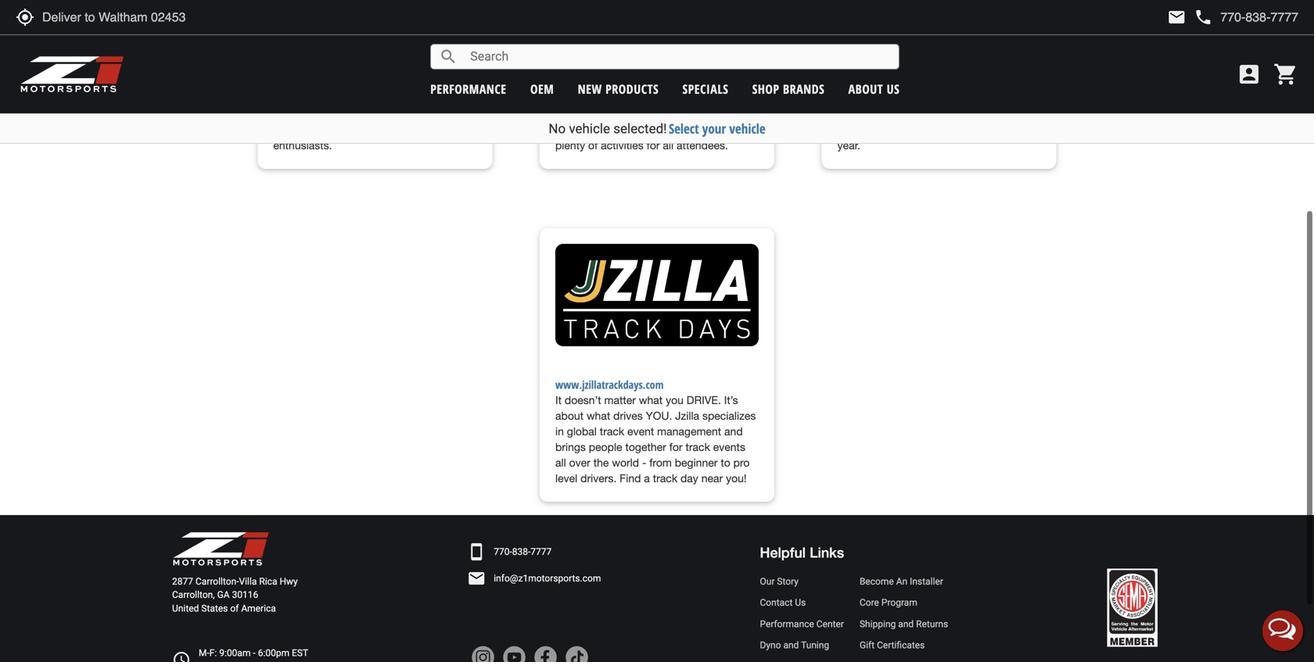 Task type: locate. For each thing, give the bounding box(es) containing it.
etc.
[[895, 92, 913, 105]]

for down the management
[[669, 441, 683, 454]]

event up with
[[704, 14, 731, 27]]

email
[[467, 570, 486, 588]]

focused down 'also,'
[[907, 107, 947, 120]]

all up level
[[555, 457, 566, 469]]

nissan inside zdayz is a southeast regional event for nissan and infiniti enthusiasts. with being hosted at the fontana village resort in the beautiful north carolina mountains and being so close           to the famous tail of the dragon, the name of the game for zdayz is easily the scenic mountain driving. however, there are plenty of activities for all attendees.
[[555, 29, 589, 42]]

of left its
[[927, 14, 937, 27]]

1 vertical spatial zdayz
[[621, 107, 653, 120]]

by up association
[[891, 14, 903, 27]]

2 horizontal spatial vehicle
[[729, 120, 766, 138]]

around up the in,
[[950, 107, 984, 120]]

1 horizontal spatial what
[[639, 394, 663, 407]]

a inside www.jzillatrackdays.com it doesn't matter what you drive. it's about what drives you. jzilla specializes in global track event management and brings people together for            track events all over the world - from beginner to pro level drivers. find a track day near you!
[[644, 472, 650, 485]]

1 horizontal spatial zdayz
[[621, 107, 653, 120]]

doesn't
[[565, 394, 601, 407]]

regional
[[662, 14, 701, 27]]

the up there
[[698, 107, 713, 120]]

2 vertical spatial hosted
[[915, 123, 949, 136]]

giveaways, up hosts
[[838, 92, 892, 105]]

united
[[172, 603, 199, 614]]

infiniti
[[613, 29, 642, 42], [295, 45, 324, 58]]

easily
[[667, 107, 695, 120]]

of down 30116
[[230, 603, 239, 614]]

a down showcase
[[423, 76, 429, 89]]

to left pro at the right
[[721, 457, 731, 469]]

1 horizontal spatial you
[[666, 394, 684, 407]]

1 horizontal spatial us
[[887, 81, 900, 97]]

being up resort
[[555, 45, 583, 58]]

nationals up showcase
[[424, 45, 470, 58]]

come
[[273, 123, 303, 136]]

0 horizontal spatial zdayz
[[555, 14, 588, 27]]

1 vertical spatial shows,
[[442, 92, 477, 105]]

2 horizontal spatial hosted
[[1002, 0, 1035, 11]]

of inside the "hosted by z1 motorsports, z nationals is an event focused around both nissan and infiniti enthusiasts alike. z nationals gives you the opportunity to showcase your vehicle           and participate in a variety of activities such as track day, car shows, awards, prizes, giveaways, and more! come hang out with us and meet fellow enthusiasts."
[[273, 92, 283, 105]]

0 vertical spatial -
[[642, 457, 647, 469]]

us up "activies"
[[887, 81, 900, 97]]

Search search field
[[458, 45, 899, 69]]

around down the groups.
[[921, 45, 955, 58]]

1 nissan from the left
[[423, 29, 457, 42]]

you right gives
[[302, 61, 320, 73]]

activities down nissan/datsun
[[838, 76, 880, 89]]

in
[[591, 61, 599, 73], [411, 76, 420, 89], [966, 123, 975, 136], [555, 425, 564, 438]]

no vehicle selected! select your vehicle
[[549, 120, 766, 138]]

enthusiasts.
[[645, 29, 704, 42], [273, 139, 332, 152]]

driving.
[[604, 123, 640, 136]]

is up 'year'
[[872, 0, 879, 11]]

a inside the zcon is a national z convention hosted every year by one of its various z car club association groups. the annual event is           focused around the nissan/datsun z car, and includes activities such as car shows, track days, giveaways, etc. also, the event usually hosts activies focused around the city upon which it's          hosted in, in that given year.
[[882, 0, 888, 11]]

0 horizontal spatial such
[[332, 92, 355, 105]]

opportunity
[[341, 61, 397, 73]]

all
[[663, 139, 674, 152], [555, 457, 566, 469]]

performance
[[430, 81, 507, 97]]

nissan/datsun
[[838, 61, 909, 73]]

there
[[692, 123, 716, 136]]

1 horizontal spatial -
[[642, 457, 647, 469]]

1 horizontal spatial giveaways,
[[838, 92, 892, 105]]

enthusiasts. up "fontana"
[[645, 29, 704, 42]]

is up however,
[[656, 107, 664, 120]]

such
[[883, 76, 907, 89], [332, 92, 355, 105]]

0 horizontal spatial -
[[253, 648, 256, 659]]

by left z1
[[312, 14, 324, 27]]

nissan up resort
[[555, 29, 589, 42]]

instagram link image
[[471, 646, 495, 663]]

such up "etc."
[[883, 76, 907, 89]]

is left southeast
[[591, 14, 599, 27]]

what down doesn't
[[587, 410, 610, 423]]

0 horizontal spatial being
[[555, 45, 583, 58]]

about us
[[849, 81, 900, 97]]

around down motorsports,
[[361, 29, 395, 42]]

hosted
[[1002, 0, 1035, 11], [586, 45, 619, 58], [915, 123, 949, 136]]

what up you.
[[639, 394, 663, 407]]

vehicle down gives
[[298, 76, 332, 89]]

1 vertical spatial enthusiasts.
[[273, 139, 332, 152]]

1 horizontal spatial all
[[663, 139, 674, 152]]

such up prizes,
[[332, 92, 355, 105]]

0 horizontal spatial nissan
[[423, 29, 457, 42]]

as up "etc."
[[910, 76, 921, 89]]

with
[[707, 29, 729, 42]]

to inside zdayz is a southeast regional event for nissan and infiniti enthusiasts. with being hosted at the fontana village resort in the beautiful north carolina mountains and being so close           to the famous tail of the dragon, the name of the game for zdayz is easily the scenic mountain driving. however, there are plenty of activities for all attendees.
[[705, 76, 715, 89]]

to down alike.
[[401, 61, 410, 73]]

event down club at top
[[838, 45, 864, 58]]

what
[[639, 394, 663, 407], [587, 410, 610, 423]]

in inside www.jzillatrackdays.com it doesn't matter what you drive. it's about what drives you. jzilla specializes in global track event management and brings people together for            track events all over the world - from beginner to pro level drivers. find a track day near you!
[[555, 425, 564, 438]]

phone link
[[1194, 8, 1299, 27]]

z1 motorsports logo image
[[20, 55, 125, 94]]

matter
[[604, 394, 636, 407]]

infiniti inside the "hosted by z1 motorsports, z nationals is an event focused around both nissan and infiniti enthusiasts alike. z nationals gives you the opportunity to showcase your vehicle           and participate in a variety of activities such as track day, car shows, awards, prizes, giveaways, and more! come hang out with us and meet fellow enthusiasts."
[[295, 45, 324, 58]]

infiniti inside zdayz is a southeast regional event for nissan and infiniti enthusiasts. with being hosted at the fontana village resort in the beautiful north carolina mountains and being so close           to the famous tail of the dragon, the name of the game for zdayz is easily the scenic mountain driving. however, there are plenty of activities for all attendees.
[[613, 29, 642, 42]]

0 vertical spatial giveaways,
[[838, 92, 892, 105]]

a right the find
[[644, 472, 650, 485]]

0 vertical spatial car
[[924, 76, 940, 89]]

1 horizontal spatial by
[[891, 14, 903, 27]]

0 horizontal spatial vehicle
[[298, 76, 332, 89]]

new
[[578, 81, 602, 97]]

0 vertical spatial such
[[883, 76, 907, 89]]

in up day, at the left
[[411, 76, 420, 89]]

is up nissan/datsun
[[867, 45, 875, 58]]

1 horizontal spatial nissan
[[555, 29, 589, 42]]

nissan inside the "hosted by z1 motorsports, z nationals is an event focused around both nissan and infiniti enthusiasts alike. z nationals gives you the opportunity to showcase your vehicle           and participate in a variety of activities such as track day, car shows, awards, prizes, giveaways, and more! come hang out with us and meet fellow enthusiasts."
[[423, 29, 457, 42]]

by inside the zcon is a national z convention hosted every year by one of its various z car club association groups. the annual event is           focused around the nissan/datsun z car, and includes activities such as car shows, track days, giveaways, etc. also, the event usually hosts activies focused around the city upon which it's          hosted in, in that given year.
[[891, 14, 903, 27]]

vehicle down game
[[569, 121, 610, 137]]

the up selected!
[[626, 92, 645, 105]]

select
[[669, 120, 699, 138]]

giveaways,
[[838, 92, 892, 105], [350, 107, 404, 120]]

zdayz up selected!
[[621, 107, 653, 120]]

event
[[704, 14, 731, 27], [288, 29, 315, 42], [838, 45, 864, 58], [962, 92, 989, 105], [627, 425, 654, 438]]

links
[[810, 545, 844, 561]]

- inside www.jzillatrackdays.com it doesn't matter what you drive. it's about what drives you. jzilla specializes in global track event management and brings people together for            track events all over the world - from beginner to pro level drivers. find a track day near you!
[[642, 457, 647, 469]]

z1 company logo image
[[172, 531, 270, 568]]

us
[[375, 123, 387, 136]]

2 vertical spatial to
[[721, 457, 731, 469]]

you.
[[646, 410, 672, 423]]

focused down association
[[878, 45, 918, 58]]

1 horizontal spatial your
[[702, 120, 726, 138]]

for inside www.jzillatrackdays.com it doesn't matter what you drive. it's about what drives you. jzilla specializes in global track event management and brings people together for            track events all over the world - from beginner to pro level drivers. find a track day near you!
[[669, 441, 683, 454]]

phone
[[1194, 8, 1213, 27]]

0 vertical spatial to
[[401, 61, 410, 73]]

1 vertical spatial such
[[332, 92, 355, 105]]

pro
[[734, 457, 750, 469]]

sema member logo image
[[1107, 569, 1158, 647]]

1 vertical spatial to
[[705, 76, 715, 89]]

1 vertical spatial the
[[626, 92, 645, 105]]

products
[[606, 81, 659, 97]]

infiniti up gives
[[295, 45, 324, 58]]

1 horizontal spatial infiniti
[[613, 29, 642, 42]]

of up the awards,
[[273, 92, 283, 105]]

0 horizontal spatial infiniti
[[295, 45, 324, 58]]

in right the in,
[[966, 123, 975, 136]]

0 vertical spatial zdayz
[[555, 14, 588, 27]]

to inside the "hosted by z1 motorsports, z nationals is an event focused around both nissan and infiniti enthusiasts alike. z nationals gives you the opportunity to showcase your vehicle           and participate in a variety of activities such as track day, car shows, awards, prizes, giveaways, and more! come hang out with us and meet fellow enthusiasts."
[[401, 61, 410, 73]]

certificates
[[877, 640, 925, 651]]

0 vertical spatial you
[[302, 61, 320, 73]]

1 horizontal spatial shows,
[[943, 76, 978, 89]]

carolina
[[696, 61, 737, 73]]

0 vertical spatial what
[[639, 394, 663, 407]]

in inside the "hosted by z1 motorsports, z nationals is an event focused around both nissan and infiniti enthusiasts alike. z nationals gives you the opportunity to showcase your vehicle           and participate in a variety of activities such as track day, car shows, awards, prizes, giveaways, and more! come hang out with us and meet fellow enthusiasts."
[[411, 76, 420, 89]]

about
[[555, 410, 584, 423]]

all down however,
[[663, 139, 674, 152]]

- down "together"
[[642, 457, 647, 469]]

being down beautiful
[[631, 76, 659, 89]]

hosted inside zdayz is a southeast regional event for nissan and infiniti enthusiasts. with being hosted at the fontana village resort in the beautiful north carolina mountains and being so close           to the famous tail of the dragon, the name of the game for zdayz is easily the scenic mountain driving. however, there are plenty of activities for all attendees.
[[586, 45, 619, 58]]

gives
[[273, 61, 299, 73]]

-
[[642, 457, 647, 469], [253, 648, 256, 659]]

a inside zdayz is a southeast regional event for nissan and infiniti enthusiasts. with being hosted at the fontana village resort in the beautiful north carolina mountains and being so close           to the famous tail of the dragon, the name of the game for zdayz is easily the scenic mountain driving. however, there are plenty of activities for all attendees.
[[602, 14, 608, 27]]

0 horizontal spatial enthusiasts.
[[273, 139, 332, 152]]

brings
[[555, 441, 586, 454]]

of
[[927, 14, 937, 27], [273, 92, 283, 105], [614, 92, 623, 105], [738, 92, 748, 105], [588, 139, 598, 152], [230, 603, 239, 614]]

nationals up both
[[419, 14, 464, 27]]

0 horizontal spatial your
[[273, 76, 295, 89]]

giveaways, up the us
[[350, 107, 404, 120]]

1 vertical spatial -
[[253, 648, 256, 659]]

0 vertical spatial around
[[361, 29, 395, 42]]

2 vertical spatial activities
[[601, 139, 644, 152]]

infiniti up at
[[613, 29, 642, 42]]

hosted up car
[[1002, 0, 1035, 11]]

car down car,
[[924, 76, 940, 89]]

zdayz up resort
[[555, 14, 588, 27]]

and down core program link
[[898, 619, 914, 630]]

0 vertical spatial us
[[887, 81, 900, 97]]

motorsports,
[[343, 14, 406, 27]]

your down gives
[[273, 76, 295, 89]]

level
[[555, 472, 578, 485]]

youtube link image
[[502, 646, 526, 663]]

event down includes
[[962, 92, 989, 105]]

1 horizontal spatial vehicle
[[569, 121, 610, 137]]

oem link
[[530, 81, 554, 97]]

fellow
[[439, 123, 468, 136]]

1 horizontal spatial activities
[[601, 139, 644, 152]]

the up that
[[987, 107, 1003, 120]]

the up drivers.
[[594, 457, 609, 469]]

0 vertical spatial infiniti
[[613, 29, 642, 42]]

in inside zdayz is a southeast regional event for nissan and infiniti enthusiasts. with being hosted at the fontana village resort in the beautiful north carolina mountains and being so close           to the famous tail of the dragon, the name of the game for zdayz is easily the scenic mountain driving. however, there are plenty of activities for all attendees.
[[591, 61, 599, 73]]

a inside the "hosted by z1 motorsports, z nationals is an event focused around both nissan and infiniti enthusiasts alike. z nationals gives you the opportunity to showcase your vehicle           and participate in a variety of activities such as track day, car shows, awards, prizes, giveaways, and more! come hang out with us and meet fellow enthusiasts."
[[423, 76, 429, 89]]

and inside www.jzillatrackdays.com it doesn't matter what you drive. it's about what drives you. jzilla specializes in global track event management and brings people together for            track events all over the world - from beginner to pro level drivers. find a track day near you!
[[724, 425, 743, 438]]

0 horizontal spatial giveaways,
[[350, 107, 404, 120]]

shows, down includes
[[943, 76, 978, 89]]

a up 'year'
[[882, 0, 888, 11]]

zdayz
[[555, 14, 588, 27], [621, 107, 653, 120]]

1 vertical spatial car
[[423, 92, 439, 105]]

event down hosted
[[288, 29, 315, 42]]

1 vertical spatial your
[[702, 120, 726, 138]]

shopping_cart
[[1274, 62, 1299, 87]]

an
[[273, 29, 285, 42]]

f:
[[210, 648, 217, 659]]

1 vertical spatial you
[[666, 394, 684, 407]]

is inside the "hosted by z1 motorsports, z nationals is an event focused around both nissan and infiniti enthusiasts alike. z nationals gives you the opportunity to showcase your vehicle           and participate in a variety of activities such as track day, car shows, awards, prizes, giveaways, and more! come hang out with us and meet fellow enthusiasts."
[[467, 14, 475, 27]]

0 vertical spatial all
[[663, 139, 674, 152]]

1 vertical spatial all
[[555, 457, 566, 469]]

in down about
[[555, 425, 564, 438]]

beginner
[[675, 457, 718, 469]]

30116
[[232, 590, 258, 601]]

activities up the awards,
[[286, 92, 329, 105]]

0 horizontal spatial all
[[555, 457, 566, 469]]

1 vertical spatial giveaways,
[[350, 107, 404, 120]]

1 vertical spatial around
[[921, 45, 955, 58]]

day,
[[400, 92, 420, 105]]

0 vertical spatial as
[[910, 76, 921, 89]]

0 horizontal spatial shows,
[[442, 92, 477, 105]]

convention
[[943, 0, 999, 11]]

0 vertical spatial the
[[964, 29, 982, 42]]

event up "together"
[[627, 425, 654, 438]]

the up includes
[[958, 45, 974, 58]]

1 horizontal spatial such
[[883, 76, 907, 89]]

0 horizontal spatial by
[[312, 14, 324, 27]]

1 by from the left
[[312, 14, 324, 27]]

america
[[241, 603, 276, 614]]

mountain
[[555, 123, 601, 136]]

0 vertical spatial your
[[273, 76, 295, 89]]

the down "various"
[[964, 29, 982, 42]]

0 horizontal spatial activities
[[286, 92, 329, 105]]

0 horizontal spatial as
[[358, 92, 370, 105]]

1 horizontal spatial to
[[705, 76, 715, 89]]

a left southeast
[[602, 14, 608, 27]]

us down our story link on the bottom of page
[[795, 598, 806, 609]]

0 horizontal spatial car
[[423, 92, 439, 105]]

0 horizontal spatial the
[[626, 92, 645, 105]]

focused
[[318, 29, 358, 42], [878, 45, 918, 58], [907, 107, 947, 120]]

0 vertical spatial enthusiasts.
[[645, 29, 704, 42]]

1 vertical spatial what
[[587, 410, 610, 423]]

1 vertical spatial hosted
[[586, 45, 619, 58]]

770-
[[494, 547, 512, 558]]

focused down z1
[[318, 29, 358, 42]]

0 vertical spatial being
[[555, 45, 583, 58]]

you up jzilla
[[666, 394, 684, 407]]

activities down the 'driving.'
[[601, 139, 644, 152]]

focused inside the "hosted by z1 motorsports, z nationals is an event focused around both nissan and infiniti enthusiasts alike. z nationals gives you the opportunity to showcase your vehicle           and participate in a variety of activities such as track day, car shows, awards, prizes, giveaways, and more! come hang out with us and meet fellow enthusiasts."
[[318, 29, 358, 42]]

hosted by z1 motorsports, z nationals is an event focused around both nissan and infiniti enthusiasts alike. z nationals gives you the opportunity to showcase your vehicle           and participate in a variety of activities such as track day, car shows, awards, prizes, giveaways, and more! come hang out with us and meet fellow enthusiasts.
[[273, 14, 477, 152]]

car
[[1002, 14, 1020, 27]]

0 horizontal spatial us
[[795, 598, 806, 609]]

1 vertical spatial as
[[358, 92, 370, 105]]

1 horizontal spatial car
[[924, 76, 940, 89]]

contact
[[760, 598, 793, 609]]

1 horizontal spatial hosted
[[915, 123, 949, 136]]

to down carolina
[[705, 76, 715, 89]]

1 vertical spatial us
[[795, 598, 806, 609]]

the down 'enthusiasts'
[[323, 61, 338, 73]]

7777
[[531, 547, 552, 558]]

and down day, at the left
[[407, 107, 426, 120]]

account_box
[[1237, 62, 1262, 87]]

2 by from the left
[[891, 14, 903, 27]]

1 horizontal spatial enthusiasts.
[[645, 29, 704, 42]]

2 horizontal spatial activities
[[838, 76, 880, 89]]

shows, inside the "hosted by z1 motorsports, z nationals is an event focused around both nissan and infiniti enthusiasts alike. z nationals gives you the opportunity to showcase your vehicle           and participate in a variety of activities such as track day, car shows, awards, prizes, giveaways, and more! come hang out with us and meet fellow enthusiasts."
[[442, 92, 477, 105]]

us for contact us
[[795, 598, 806, 609]]

as down participate
[[358, 92, 370, 105]]

hosted left at
[[586, 45, 619, 58]]

0 vertical spatial shows,
[[943, 76, 978, 89]]

0 vertical spatial focused
[[318, 29, 358, 42]]

1 vertical spatial infiniti
[[295, 45, 324, 58]]

prizes,
[[315, 107, 347, 120]]

carrollton,
[[172, 590, 215, 601]]

vehicle down "name"
[[729, 120, 766, 138]]

is up performance 'link'
[[467, 14, 475, 27]]

1 vertical spatial activities
[[286, 92, 329, 105]]

of inside "2877 carrollton-villa rica hwy carrollton, ga 30116 united states of america"
[[230, 603, 239, 614]]

given
[[1000, 123, 1026, 136]]

helpful
[[760, 545, 806, 561]]

0 horizontal spatial what
[[587, 410, 610, 423]]

2 horizontal spatial to
[[721, 457, 731, 469]]

and right car,
[[943, 61, 961, 73]]

z down both
[[414, 45, 421, 58]]

0 vertical spatial activities
[[838, 76, 880, 89]]

0 horizontal spatial to
[[401, 61, 410, 73]]

0 horizontal spatial you
[[302, 61, 320, 73]]

www.jzillatrackdays.com it doesn't matter what you drive. it's about what drives you. jzilla specializes in global track event management and brings people together for            track events all over the world - from beginner to pro level drivers. find a track day near you!
[[555, 378, 756, 485]]

program
[[882, 598, 918, 609]]

southeast
[[611, 14, 659, 27]]

your up attendees.
[[702, 120, 726, 138]]

1 horizontal spatial as
[[910, 76, 921, 89]]

to inside www.jzillatrackdays.com it doesn't matter what you drive. it's about what drives you. jzilla specializes in global track event management and brings people together for            track events all over the world - from beginner to pro level drivers. find a track day near you!
[[721, 457, 731, 469]]

enthusiasts. down come
[[273, 139, 332, 152]]

car up more! at left
[[423, 92, 439, 105]]

from
[[650, 457, 672, 469]]

1 horizontal spatial the
[[964, 29, 982, 42]]

such inside the zcon is a national z convention hosted every year by one of its various z car club association groups. the annual event is           focused around the nissan/datsun z car, and includes activities such as car shows, track days, giveaways, etc. also, the event usually hosts activies focused around the city upon which it's          hosted in, in that given year.
[[883, 76, 907, 89]]

hwy
[[280, 577, 298, 588]]

2 nissan from the left
[[555, 29, 589, 42]]

1 horizontal spatial being
[[631, 76, 659, 89]]

1 vertical spatial being
[[631, 76, 659, 89]]

your inside the "hosted by z1 motorsports, z nationals is an event focused around both nissan and infiniti enthusiasts alike. z nationals gives you the opportunity to showcase your vehicle           and participate in a variety of activities such as track day, car shows, awards, prizes, giveaways, and more! come hang out with us and meet fellow enthusiasts."
[[273, 76, 295, 89]]

smartphone 770-838-7777
[[467, 543, 552, 562]]

my_location
[[16, 8, 34, 27]]

new products link
[[578, 81, 659, 97]]

the
[[964, 29, 982, 42], [626, 92, 645, 105]]

0 horizontal spatial hosted
[[586, 45, 619, 58]]



Task type: vqa. For each thing, say whether or not it's contained in the screenshot.
the right such
yes



Task type: describe. For each thing, give the bounding box(es) containing it.
giveaways, inside the zcon is a national z convention hosted every year by one of its various z car club association groups. the annual event is           focused around the nissan/datsun z car, and includes activities such as car shows, track days, giveaways, etc. also, the event usually hosts activies focused around the city upon which it's          hosted in, in that given year.
[[838, 92, 892, 105]]

the inside the zcon is a national z convention hosted every year by one of its various z car club association groups. the annual event is           focused around the nissan/datsun z car, and includes activities such as car shows, track days, giveaways, etc. also, the event usually hosts activies focused around the city upon which it's          hosted in, in that given year.
[[964, 29, 982, 42]]

groups.
[[923, 29, 961, 42]]

however,
[[643, 123, 689, 136]]

car inside the zcon is a national z convention hosted every year by one of its various z car club association groups. the annual event is           focused around the nissan/datsun z car, and includes activities such as car shows, track days, giveaways, etc. also, the event usually hosts activies focused around the city upon which it's          hosted in, in that given year.
[[924, 76, 940, 89]]

around inside the "hosted by z1 motorsports, z nationals is an event focused around both nissan and infiniti enthusiasts alike. z nationals gives you the opportunity to showcase your vehicle           and participate in a variety of activities such as track day, car shows, awards, prizes, giveaways, and more! come hang out with us and meet fellow enthusiasts."
[[361, 29, 395, 42]]

its
[[940, 14, 951, 27]]

us for about us
[[887, 81, 900, 97]]

track up beginner
[[686, 441, 710, 454]]

event inside the "hosted by z1 motorsports, z nationals is an event focused around both nissan and infiniti enthusiasts alike. z nationals gives you the opportunity to showcase your vehicle           and participate in a variety of activities such as track day, car shows, awards, prizes, giveaways, and more! come hang out with us and meet fellow enthusiasts."
[[288, 29, 315, 42]]

core program link
[[860, 597, 948, 610]]

the right at
[[635, 45, 650, 58]]

of inside the zcon is a national z convention hosted every year by one of its various z car club association groups. the annual event is           focused around the nissan/datsun z car, and includes activities such as car shows, track days, giveaways, etc. also, the event usually hosts activies focused around the city upon which it's          hosted in, in that given year.
[[927, 14, 937, 27]]

become
[[860, 577, 894, 588]]

tiktok link image
[[565, 646, 589, 663]]

plenty
[[555, 139, 585, 152]]

become an installer link
[[860, 575, 948, 589]]

the up new products "link"
[[602, 61, 618, 73]]

beautiful
[[621, 61, 663, 73]]

specials link
[[683, 81, 729, 97]]

day
[[681, 472, 698, 485]]

all inside www.jzillatrackdays.com it doesn't matter what you drive. it's about what drives you. jzilla specializes in global track event management and brings people together for            track events all over the world - from beginner to pro level drivers. find a track day near you!
[[555, 457, 566, 469]]

participate
[[356, 76, 408, 89]]

enthusiasts. inside zdayz is a southeast regional event for nissan and infiniti enthusiasts. with being hosted at the fontana village resort in the beautiful north carolina mountains and being so close           to the famous tail of the dragon, the name of the game for zdayz is easily the scenic mountain driving. however, there are plenty of activities for all attendees.
[[645, 29, 704, 42]]

0 vertical spatial hosted
[[1002, 0, 1035, 11]]

and down an
[[273, 45, 292, 58]]

the inside the "hosted by z1 motorsports, z nationals is an event focused around both nissan and infiniti enthusiasts alike. z nationals gives you the opportunity to showcase your vehicle           and participate in a variety of activities such as track day, car shows, awards, prizes, giveaways, and more! come hang out with us and meet fellow enthusiasts."
[[323, 61, 338, 73]]

national
[[891, 0, 930, 11]]

all inside zdayz is a southeast regional event for nissan and infiniti enthusiasts. with being hosted at the fontana village resort in the beautiful north carolina mountains and being so close           to the famous tail of the dragon, the name of the game for zdayz is easily the scenic mountain driving. however, there are plenty of activities for all attendees.
[[663, 139, 674, 152]]

become an installer
[[860, 577, 943, 588]]

performance
[[760, 619, 814, 630]]

club
[[838, 29, 861, 42]]

vehicle inside the "hosted by z1 motorsports, z nationals is an event focused around both nissan and infiniti enthusiasts alike. z nationals gives you the opportunity to showcase your vehicle           and participate in a variety of activities such as track day, car shows, awards, prizes, giveaways, and more! come hang out with us and meet fellow enthusiasts."
[[298, 76, 332, 89]]

jzilla
[[675, 410, 699, 423]]

event inside zdayz is a southeast regional event for nissan and infiniti enthusiasts. with being hosted at the fontana village resort in the beautiful north carolina mountains and being so close           to the famous tail of the dragon, the name of the game for zdayz is easily the scenic mountain driving. however, there are plenty of activities for all attendees.
[[704, 14, 731, 27]]

activities inside the "hosted by z1 motorsports, z nationals is an event focused around both nissan and infiniti enthusiasts alike. z nationals gives you the opportunity to showcase your vehicle           and participate in a variety of activities such as track day, car shows, awards, prizes, giveaways, and more! come hang out with us and meet fellow enthusiasts."
[[286, 92, 329, 105]]

www.jzillatrackdays.com link
[[555, 377, 664, 393]]

the up "name"
[[718, 76, 734, 89]]

the down the close at right top
[[690, 92, 705, 105]]

carrollton-
[[196, 577, 239, 588]]

dyno and tuning link
[[760, 639, 844, 653]]

performance link
[[430, 81, 507, 97]]

core program
[[860, 598, 918, 609]]

includes
[[964, 61, 1005, 73]]

car,
[[922, 61, 940, 73]]

you inside www.jzillatrackdays.com it doesn't matter what you drive. it's about what drives you. jzilla specializes in global track event management and brings people together for            track events all over the world - from beginner to pro level drivers. find a track day near you!
[[666, 394, 684, 407]]

world
[[612, 457, 639, 469]]

6:00pm
[[258, 648, 290, 659]]

association
[[864, 29, 920, 42]]

in,
[[952, 123, 963, 136]]

gift certificates
[[860, 640, 925, 651]]

over
[[569, 457, 591, 469]]

as inside the "hosted by z1 motorsports, z nationals is an event focused around both nissan and infiniti enthusiasts alike. z nationals gives you the opportunity to showcase your vehicle           and participate in a variety of activities such as track day, car shows, awards, prizes, giveaways, and more! come hang out with us and meet fellow enthusiasts."
[[358, 92, 370, 105]]

shows, inside the zcon is a national z convention hosted every year by one of its various z car club association groups. the annual event is           focused around the nissan/datsun z car, and includes activities such as car shows, track days, giveaways, etc. also, the event usually hosts activies focused around the city upon which it's          hosted in, in that given year.
[[943, 76, 978, 89]]

the inside zdayz is a southeast regional event for nissan and infiniti enthusiasts. with being hosted at the fontana village resort in the beautiful north carolina mountains and being so close           to the famous tail of the dragon, the name of the game for zdayz is easily the scenic mountain driving. however, there are plenty of activities for all attendees.
[[626, 92, 645, 105]]

game
[[574, 107, 601, 120]]

management
[[657, 425, 721, 438]]

info@z1motorsports.com
[[494, 573, 601, 584]]

and down opportunity
[[335, 76, 353, 89]]

core
[[860, 598, 879, 609]]

the up no
[[555, 107, 571, 120]]

close
[[676, 76, 702, 89]]

annual
[[985, 29, 1017, 42]]

activies
[[867, 107, 904, 120]]

z right national
[[933, 0, 940, 11]]

facebook link image
[[534, 646, 557, 663]]

hosts
[[838, 107, 864, 120]]

our
[[760, 577, 775, 588]]

our story link
[[760, 575, 844, 589]]

track up people
[[600, 425, 624, 438]]

tuning
[[801, 640, 829, 651]]

find
[[620, 472, 641, 485]]

search
[[439, 47, 458, 66]]

mountains
[[555, 76, 607, 89]]

z left car,
[[912, 61, 919, 73]]

people
[[589, 441, 622, 454]]

of down mountain
[[588, 139, 598, 152]]

tail
[[595, 92, 611, 105]]

usually
[[992, 92, 1026, 105]]

email info@z1motorsports.com
[[467, 570, 601, 588]]

enthusiasts. inside the "hosted by z1 motorsports, z nationals is an event focused around both nissan and infiniti enthusiasts alike. z nationals gives you the opportunity to showcase your vehicle           and participate in a variety of activities such as track day, car shows, awards, prizes, giveaways, and more! come hang out with us and meet fellow enthusiasts."
[[273, 139, 332, 152]]

installer
[[910, 577, 943, 588]]

at
[[622, 45, 632, 58]]

track inside the "hosted by z1 motorsports, z nationals is an event focused around both nissan and infiniti enthusiasts alike. z nationals gives you the opportunity to showcase your vehicle           and participate in a variety of activities such as track day, car shows, awards, prizes, giveaways, and more! come hang out with us and meet fellow enthusiasts."
[[373, 92, 397, 105]]

of right tail
[[614, 92, 623, 105]]

are
[[719, 123, 735, 136]]

zcon
[[838, 0, 868, 11]]

enthusiasts
[[327, 45, 383, 58]]

activities inside the zcon is a national z convention hosted every year by one of its various z car club association groups. the annual event is           focused around the nissan/datsun z car, and includes activities such as car shows, track days, giveaways, etc. also, the event usually hosts activies focused around the city upon which it's          hosted in, in that given year.
[[838, 76, 880, 89]]

1 vertical spatial nationals
[[424, 45, 470, 58]]

meet
[[411, 123, 436, 136]]

dyno and tuning
[[760, 640, 829, 651]]

car inside the "hosted by z1 motorsports, z nationals is an event focused around both nissan and infiniti enthusiasts alike. z nationals gives you the opportunity to showcase your vehicle           and participate in a variety of activities such as track day, car shows, awards, prizes, giveaways, and more! come hang out with us and meet fellow enthusiasts."
[[423, 92, 439, 105]]

performance center
[[760, 619, 844, 630]]

attendees.
[[677, 139, 728, 152]]

vehicle inside no vehicle selected! select your vehicle
[[569, 121, 610, 137]]

showcase
[[413, 61, 463, 73]]

giveaways, inside the "hosted by z1 motorsports, z nationals is an event focused around both nissan and infiniti enthusiasts alike. z nationals gives you the opportunity to showcase your vehicle           and participate in a variety of activities such as track day, car shows, awards, prizes, giveaways, and more! come hang out with us and meet fellow enthusiasts."
[[350, 107, 404, 120]]

2 vertical spatial focused
[[907, 107, 947, 120]]

oem
[[530, 81, 554, 97]]

2 vertical spatial around
[[950, 107, 984, 120]]

m-f: 9:00am - 6:00pm est
[[199, 648, 308, 659]]

variety
[[432, 76, 464, 89]]

year
[[867, 14, 888, 27]]

for up carolina
[[734, 14, 747, 27]]

such inside the "hosted by z1 motorsports, z nationals is an event focused around both nissan and infiniti enthusiasts alike. z nationals gives you the opportunity to showcase your vehicle           and participate in a variety of activities such as track day, car shows, awards, prizes, giveaways, and more! come hang out with us and meet fellow enthusiasts."
[[332, 92, 355, 105]]

contact us
[[760, 598, 806, 609]]

info@z1motorsports.com link
[[494, 572, 601, 586]]

track down from
[[653, 472, 678, 485]]

dyno
[[760, 640, 781, 651]]

and right the dyno
[[783, 640, 799, 651]]

and right the us
[[390, 123, 408, 136]]

event inside www.jzillatrackdays.com it doesn't matter what you drive. it's about what drives you. jzilla specializes in global track event management and brings people together for            track events all over the world - from beginner to pro level drivers. find a track day near you!
[[627, 425, 654, 438]]

and inside the zcon is a national z convention hosted every year by one of its various z car club association groups. the annual event is           focused around the nissan/datsun z car, and includes activities such as car shows, track days, giveaways, etc. also, the event usually hosts activies focused around the city upon which it's          hosted in, in that given year.
[[943, 61, 961, 73]]

out
[[333, 123, 349, 136]]

770-838-7777 link
[[494, 546, 552, 559]]

story
[[777, 577, 799, 588]]

specializes
[[703, 410, 756, 423]]

for down tail
[[604, 107, 618, 120]]

mail
[[1168, 8, 1186, 27]]

one
[[906, 14, 924, 27]]

it's
[[724, 394, 738, 407]]

helpful links
[[760, 545, 844, 561]]

shop brands link
[[752, 81, 825, 97]]

track inside the zcon is a national z convention hosted every year by one of its various z car club association groups. the annual event is           focused around the nissan/datsun z car, and includes activities such as car shows, track days, giveaways, etc. also, the event usually hosts activies focused around the city upon which it's          hosted in, in that given year.
[[981, 76, 1005, 89]]

1 vertical spatial focused
[[878, 45, 918, 58]]

drives
[[613, 410, 643, 423]]

0 vertical spatial nationals
[[419, 14, 464, 27]]

z left car
[[993, 14, 999, 27]]

city
[[1006, 107, 1023, 120]]

www.jzillatrackdays.com
[[555, 378, 664, 392]]

2877
[[172, 577, 193, 588]]

as inside the zcon is a national z convention hosted every year by one of its various z car club association groups. the annual event is           focused around the nissan/datsun z car, and includes activities such as car shows, track days, giveaways, etc. also, the event usually hosts activies focused around the city upon which it's          hosted in, in that given year.
[[910, 76, 921, 89]]

gift
[[860, 640, 875, 651]]

by inside the "hosted by z1 motorsports, z nationals is an event focused around both nissan and infiniti enthusiasts alike. z nationals gives you the opportunity to showcase your vehicle           and participate in a variety of activities such as track day, car shows, awards, prizes, giveaways, and more! come hang out with us and meet fellow enthusiasts."
[[312, 14, 324, 27]]

dragon,
[[648, 92, 687, 105]]

our story
[[760, 577, 799, 588]]

z up both
[[409, 14, 416, 27]]

and up tail
[[610, 76, 628, 89]]

the inside www.jzillatrackdays.com it doesn't matter what you drive. it's about what drives you. jzilla specializes in global track event management and brings people together for            track events all over the world - from beginner to pro level drivers. find a track day near you!
[[594, 457, 609, 469]]

global
[[567, 425, 597, 438]]

of up scenic
[[738, 92, 748, 105]]

events
[[713, 441, 746, 454]]

various
[[954, 14, 990, 27]]

you inside the "hosted by z1 motorsports, z nationals is an event focused around both nissan and infiniti enthusiasts alike. z nationals gives you the opportunity to showcase your vehicle           and participate in a variety of activities such as track day, car shows, awards, prizes, giveaways, and more! come hang out with us and meet fellow enthusiasts."
[[302, 61, 320, 73]]

performance center link
[[760, 618, 844, 631]]

the right 'also,'
[[944, 92, 959, 105]]

that
[[978, 123, 997, 136]]

activities inside zdayz is a southeast regional event for nissan and infiniti enthusiasts. with being hosted at the fontana village resort in the beautiful north carolina mountains and being so close           to the famous tail of the dragon, the name of the game for zdayz is easily the scenic mountain driving. however, there are plenty of activities for all attendees.
[[601, 139, 644, 152]]

drive.
[[687, 394, 721, 407]]

select your vehicle link
[[669, 120, 766, 138]]

in inside the zcon is a national z convention hosted every year by one of its various z car club association groups. the annual event is           focused around the nissan/datsun z car, and includes activities such as car shows, track days, giveaways, etc. also, the event usually hosts activies focused around the city upon which it's          hosted in, in that given year.
[[966, 123, 975, 136]]

for down no vehicle selected! select your vehicle at top
[[647, 139, 660, 152]]

village
[[696, 45, 728, 58]]

and up mountains
[[592, 29, 610, 42]]

9:00am
[[219, 648, 251, 659]]



